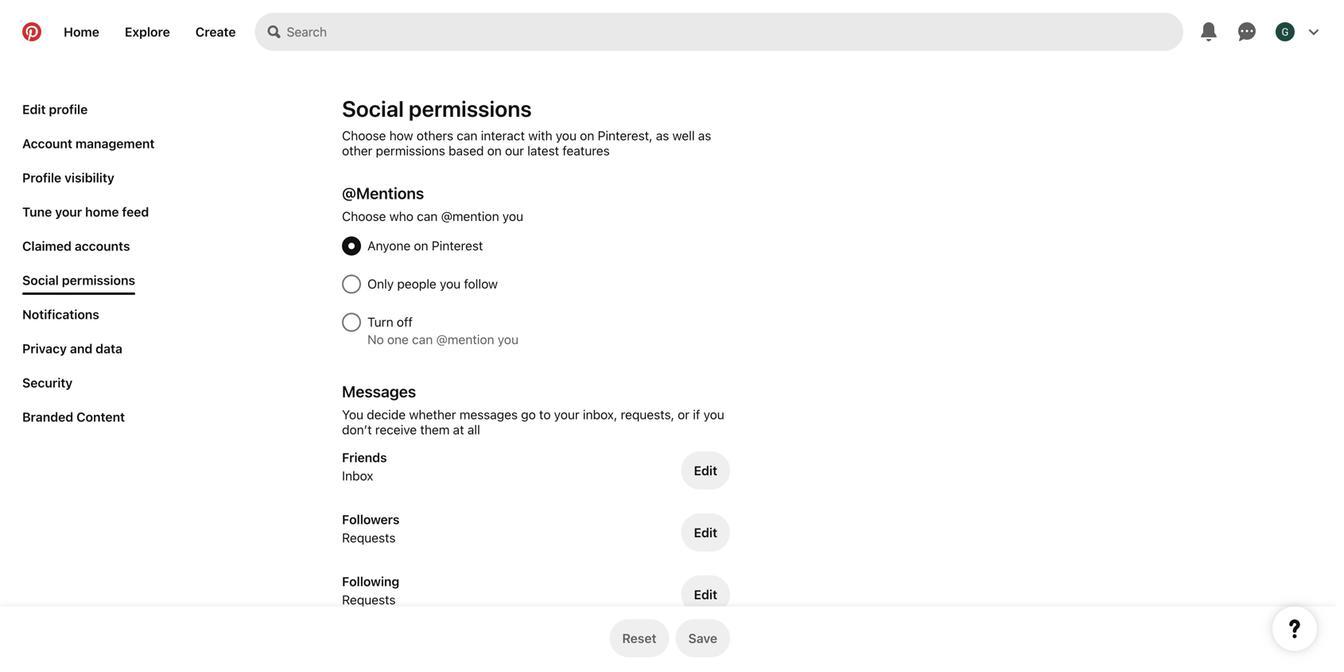 Task type: describe. For each thing, give the bounding box(es) containing it.
don't
[[342, 422, 372, 437]]

edit button for followers
[[681, 514, 730, 552]]

our
[[505, 143, 524, 158]]

receive
[[375, 422, 417, 437]]

one
[[387, 332, 409, 347]]

messages you decide whether messages go to your inbox, requests, or if you don't receive them at all
[[342, 382, 724, 437]]

1 vertical spatial @mention
[[436, 332, 494, 347]]

privacy
[[22, 341, 67, 356]]

requests,
[[621, 407, 674, 422]]

management
[[75, 136, 155, 151]]

them
[[420, 422, 450, 437]]

if
[[693, 407, 700, 422]]

@mention inside @mentions choose who can @mention you
[[441, 209, 499, 224]]

followers
[[342, 512, 400, 527]]

friends
[[342, 450, 387, 465]]

friends inbox
[[342, 450, 387, 484]]

1 horizontal spatial on
[[487, 143, 502, 158]]

search icon image
[[268, 25, 280, 38]]

features
[[563, 143, 610, 158]]

edit button for following
[[681, 576, 730, 614]]

well
[[673, 128, 695, 143]]

edit for friends
[[694, 463, 717, 478]]

create
[[196, 24, 236, 39]]

your inside the messages you decide whether messages go to your inbox, requests, or if you don't receive them at all
[[554, 407, 580, 422]]

people
[[397, 276, 437, 292]]

social permissions link
[[16, 266, 142, 295]]

feed
[[122, 204, 149, 220]]

@mentions choose who can @mention you
[[342, 184, 523, 224]]

accounts
[[75, 239, 130, 254]]

permissions for social permissions choose how others can interact with you on pinterest, as well as other permissions based on our latest features
[[409, 95, 532, 122]]

notifications
[[22, 307, 99, 322]]

2 as from the left
[[698, 128, 711, 143]]

with
[[528, 128, 552, 143]]

can inside @mentions choose who can @mention you
[[417, 209, 438, 224]]

edit profile
[[22, 102, 88, 117]]

only people you follow
[[367, 276, 498, 292]]

you inside @mentions choose who can @mention you
[[503, 209, 523, 224]]

latest
[[527, 143, 559, 158]]

claimed accounts
[[22, 239, 130, 254]]

can inside social permissions choose how others can interact with you on pinterest, as well as other permissions based on our latest features
[[457, 128, 478, 143]]

choose inside @mentions choose who can @mention you
[[342, 209, 386, 224]]

messages
[[342, 382, 416, 401]]

greg robinson image
[[1276, 22, 1295, 41]]

Search text field
[[287, 13, 1184, 51]]

follow
[[464, 276, 498, 292]]

profile
[[22, 170, 61, 185]]

save
[[688, 631, 717, 646]]

whether
[[409, 407, 456, 422]]

content
[[76, 410, 125, 425]]

anyone
[[367, 238, 411, 253]]

edit inside edit profile "link"
[[22, 102, 46, 117]]

followers requests
[[342, 512, 400, 546]]

anyone on pinterest
[[367, 238, 483, 253]]

you down follow
[[498, 332, 519, 347]]

others
[[417, 128, 453, 143]]

home link
[[51, 13, 112, 51]]

edit profile link
[[16, 95, 94, 123]]

save button
[[676, 620, 730, 658]]

privacy and data
[[22, 341, 122, 356]]

visibility
[[65, 170, 114, 185]]

privacy and data link
[[16, 335, 129, 363]]

edit for following
[[694, 587, 717, 603]]

following
[[342, 574, 399, 589]]

reset button
[[610, 620, 669, 658]]

create link
[[183, 13, 249, 51]]

tune your home feed link
[[16, 198, 155, 226]]

no one can @mention you
[[367, 332, 519, 347]]

at
[[453, 422, 464, 437]]

inbox
[[342, 468, 373, 484]]

claimed accounts link
[[16, 232, 136, 260]]



Task type: vqa. For each thing, say whether or not it's contained in the screenshot.
the year.
no



Task type: locate. For each thing, give the bounding box(es) containing it.
social for social permissions
[[22, 273, 59, 288]]

account management
[[22, 136, 155, 151]]

explore
[[125, 24, 170, 39]]

notifications link
[[16, 301, 106, 328]]

requests inside followers requests
[[342, 531, 396, 546]]

explore link
[[112, 13, 183, 51]]

only
[[367, 276, 394, 292]]

0 horizontal spatial on
[[414, 238, 428, 253]]

edit for followers
[[694, 525, 717, 540]]

0 vertical spatial @mention
[[441, 209, 499, 224]]

0 vertical spatial your
[[55, 204, 82, 220]]

can right who
[[417, 209, 438, 224]]

2 choose from the top
[[342, 209, 386, 224]]

social permissions
[[22, 273, 135, 288]]

social
[[342, 95, 404, 122], [22, 273, 59, 288]]

requests down following on the left bottom of page
[[342, 593, 396, 608]]

home
[[85, 204, 119, 220]]

go
[[521, 407, 536, 422]]

1 vertical spatial social
[[22, 273, 59, 288]]

social inside social permissions choose how others can interact with you on pinterest, as well as other permissions based on our latest features
[[342, 95, 404, 122]]

you right if
[[704, 407, 724, 422]]

requests
[[342, 531, 396, 546], [342, 593, 396, 608]]

your right to
[[554, 407, 580, 422]]

choose inside social permissions choose how others can interact with you on pinterest, as well as other permissions based on our latest features
[[342, 128, 386, 143]]

you
[[556, 128, 577, 143], [503, 209, 523, 224], [440, 276, 461, 292], [498, 332, 519, 347], [704, 407, 724, 422]]

on
[[580, 128, 594, 143], [487, 143, 502, 158], [414, 238, 428, 253]]

choose down @mentions
[[342, 209, 386, 224]]

account
[[22, 136, 72, 151]]

1 requests from the top
[[342, 531, 396, 546]]

0 horizontal spatial social
[[22, 273, 59, 288]]

tune
[[22, 204, 52, 220]]

and
[[70, 341, 92, 356]]

data
[[96, 341, 122, 356]]

other
[[342, 143, 373, 158]]

1 edit button from the top
[[681, 452, 730, 490]]

security
[[22, 375, 73, 391]]

permissions down accounts
[[62, 273, 135, 288]]

pinterest,
[[598, 128, 653, 143]]

social down claimed
[[22, 273, 59, 288]]

messages
[[460, 407, 518, 422]]

how
[[389, 128, 413, 143]]

2 requests from the top
[[342, 593, 396, 608]]

@mention down follow
[[436, 332, 494, 347]]

requests inside following requests
[[342, 593, 396, 608]]

home
[[64, 24, 99, 39]]

pinterest
[[432, 238, 483, 253]]

as left well
[[656, 128, 669, 143]]

as right well
[[698, 128, 711, 143]]

social up how
[[342, 95, 404, 122]]

security link
[[16, 369, 79, 397]]

decide
[[367, 407, 406, 422]]

on right anyone
[[414, 238, 428, 253]]

edit button
[[681, 452, 730, 490], [681, 514, 730, 552], [681, 576, 730, 614], [681, 638, 730, 671]]

choose left how
[[342, 128, 386, 143]]

choose
[[342, 128, 386, 143], [342, 209, 386, 224]]

claimed
[[22, 239, 72, 254]]

requests for following requests
[[342, 593, 396, 608]]

requests for followers requests
[[342, 531, 396, 546]]

on left our
[[487, 143, 502, 158]]

1 vertical spatial requests
[[342, 593, 396, 608]]

2 horizontal spatial on
[[580, 128, 594, 143]]

your
[[55, 204, 82, 220], [554, 407, 580, 422]]

4 edit button from the top
[[681, 638, 730, 671]]

branded
[[22, 410, 73, 425]]

based
[[449, 143, 484, 158]]

@mention up pinterest
[[441, 209, 499, 224]]

branded content link
[[16, 403, 131, 431]]

3 edit button from the top
[[681, 576, 730, 614]]

or
[[678, 407, 690, 422]]

reset
[[622, 631, 657, 646]]

you right with
[[556, 128, 577, 143]]

branded content
[[22, 410, 125, 425]]

inbox,
[[583, 407, 617, 422]]

you inside the messages you decide whether messages go to your inbox, requests, or if you don't receive them at all
[[704, 407, 724, 422]]

@mention
[[441, 209, 499, 224], [436, 332, 494, 347]]

0 vertical spatial choose
[[342, 128, 386, 143]]

1 horizontal spatial social
[[342, 95, 404, 122]]

1 choose from the top
[[342, 128, 386, 143]]

@mentions
[[342, 184, 424, 202]]

you
[[342, 407, 364, 422]]

account management link
[[16, 130, 161, 157]]

can right others
[[457, 128, 478, 143]]

0 vertical spatial requests
[[342, 531, 396, 546]]

you left follow
[[440, 276, 461, 292]]

interact
[[481, 128, 525, 143]]

tune your home feed
[[22, 204, 149, 220]]

1 vertical spatial permissions
[[376, 143, 445, 158]]

on left pinterest,
[[580, 128, 594, 143]]

permissions
[[409, 95, 532, 122], [376, 143, 445, 158], [62, 273, 135, 288]]

list
[[16, 95, 175, 437]]

can
[[457, 128, 478, 143], [417, 209, 438, 224], [412, 332, 433, 347]]

list containing edit profile
[[16, 95, 175, 437]]

you inside social permissions choose how others can interact with you on pinterest, as well as other permissions based on our latest features
[[556, 128, 577, 143]]

0 horizontal spatial your
[[55, 204, 82, 220]]

1 as from the left
[[656, 128, 669, 143]]

can right one at the left of page
[[412, 332, 433, 347]]

2 vertical spatial can
[[412, 332, 433, 347]]

1 vertical spatial choose
[[342, 209, 386, 224]]

turn
[[367, 315, 393, 330]]

social for social permissions choose how others can interact with you on pinterest, as well as other permissions based on our latest features
[[342, 95, 404, 122]]

0 vertical spatial permissions
[[409, 95, 532, 122]]

0 horizontal spatial as
[[656, 128, 669, 143]]

1 horizontal spatial your
[[554, 407, 580, 422]]

profile visibility
[[22, 170, 114, 185]]

profile visibility link
[[16, 164, 121, 192]]

to
[[539, 407, 551, 422]]

0 vertical spatial social
[[342, 95, 404, 122]]

social permissions choose how others can interact with you on pinterest, as well as other permissions based on our latest features
[[342, 95, 711, 158]]

edit button for friends
[[681, 452, 730, 490]]

permissions up @mentions
[[376, 143, 445, 158]]

profile
[[49, 102, 88, 117]]

you down our
[[503, 209, 523, 224]]

your right tune
[[55, 204, 82, 220]]

as
[[656, 128, 669, 143], [698, 128, 711, 143]]

no
[[367, 332, 384, 347]]

off
[[397, 315, 413, 330]]

1 vertical spatial can
[[417, 209, 438, 224]]

permissions up based
[[409, 95, 532, 122]]

permissions for social permissions
[[62, 273, 135, 288]]

2 vertical spatial permissions
[[62, 273, 135, 288]]

1 horizontal spatial as
[[698, 128, 711, 143]]

0 vertical spatial can
[[457, 128, 478, 143]]

1 vertical spatial your
[[554, 407, 580, 422]]

following requests
[[342, 574, 399, 608]]

all
[[468, 422, 480, 437]]

who
[[389, 209, 414, 224]]

turn off
[[367, 315, 413, 330]]

2 edit button from the top
[[681, 514, 730, 552]]

requests down followers
[[342, 531, 396, 546]]



